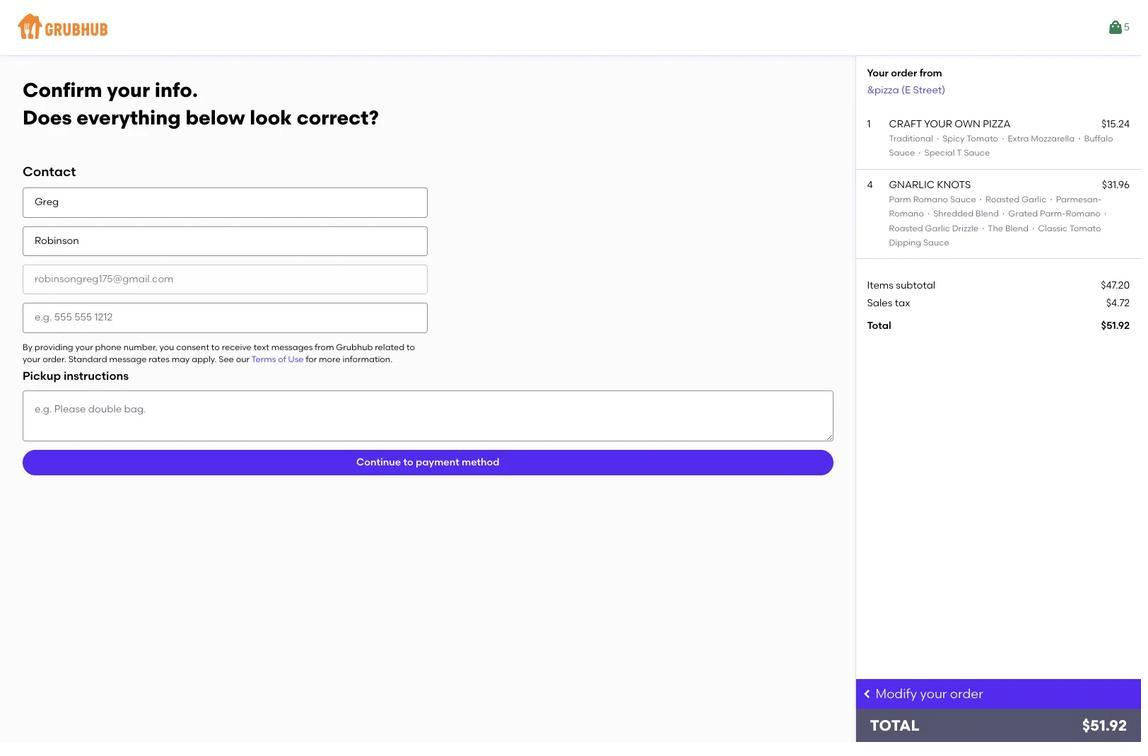 Task type: describe. For each thing, give the bounding box(es) containing it.
Last name text field
[[23, 226, 428, 256]]

parmesan- romano
[[890, 195, 1102, 219]]

receive
[[222, 342, 252, 352]]

special
[[925, 148, 956, 158]]

$31.96
[[1103, 179, 1131, 191]]

∙ down 'grated' in the top right of the page
[[1029, 223, 1039, 233]]

0 vertical spatial roasted
[[986, 195, 1020, 205]]

by
[[23, 342, 33, 352]]

your
[[925, 118, 953, 130]]

0 vertical spatial tomato
[[967, 134, 999, 144]]

classic tomato dipping sauce
[[890, 223, 1102, 248]]

correct?
[[297, 105, 379, 129]]

continue to payment method button
[[23, 450, 834, 475]]

sauce inside classic tomato dipping sauce
[[924, 238, 950, 248]]

∙ left extra
[[1001, 134, 1007, 144]]

everything
[[77, 105, 181, 129]]

sales
[[868, 297, 893, 309]]

look
[[250, 105, 292, 129]]

dipping
[[890, 238, 922, 248]]

∙ shredded blend ∙ grated parm-romano ∙ roasted garlic drizzle ∙ the blend
[[890, 209, 1109, 233]]

tax
[[896, 297, 911, 309]]

parm-
[[1041, 209, 1067, 219]]

may
[[172, 354, 190, 364]]

terms of use for more information.
[[252, 354, 393, 364]]

∙ left the
[[981, 223, 987, 233]]

pizza
[[984, 118, 1011, 130]]

classic
[[1039, 223, 1068, 233]]

sauce inside buffalo sauce
[[890, 148, 916, 158]]

∙ down $31.96
[[1104, 209, 1109, 219]]

mozzarella
[[1032, 134, 1076, 144]]

svg image
[[862, 688, 873, 700]]

traditional ∙ spicy tomato ∙ extra mozzarella
[[890, 134, 1076, 144]]

Pickup instructions text field
[[23, 391, 834, 441]]

providing
[[35, 342, 73, 352]]

own
[[955, 118, 981, 130]]

standard
[[68, 354, 107, 364]]

$15.24
[[1102, 118, 1131, 130]]

to inside button
[[404, 456, 414, 468]]

gnarlic
[[890, 179, 935, 191]]

grated
[[1009, 209, 1039, 219]]

payment
[[416, 456, 460, 468]]

romano for parmesan- romano
[[890, 209, 925, 219]]

from inside your order from &pizza (e street)
[[920, 67, 943, 79]]

by providing your phone number, you consent to receive text messages from grubhub related to your order. standard message rates may apply. see our
[[23, 342, 415, 364]]

roasted inside ∙ shredded blend ∙ grated parm-romano ∙ roasted garlic drizzle ∙ the blend
[[890, 223, 924, 233]]

romano inside ∙ shredded blend ∙ grated parm-romano ∙ roasted garlic drizzle ∙ the blend
[[1067, 209, 1102, 219]]

street)
[[914, 84, 946, 96]]

sales tax
[[868, 297, 911, 309]]

∙ up parmesan-
[[1076, 134, 1085, 144]]

terms of use link
[[252, 354, 304, 364]]

phone
[[95, 342, 122, 352]]

modify
[[876, 686, 918, 702]]

tomato inside classic tomato dipping sauce
[[1070, 223, 1102, 233]]

∙ up the
[[1002, 209, 1007, 219]]

more
[[319, 354, 341, 364]]

below
[[186, 105, 245, 129]]

5 button
[[1108, 15, 1131, 40]]

our
[[236, 354, 250, 364]]

4
[[868, 179, 874, 191]]

your right modify
[[921, 686, 948, 702]]

0 vertical spatial $51.92
[[1102, 320, 1131, 332]]

$4.72
[[1107, 297, 1131, 309]]

apply.
[[192, 354, 217, 364]]

your up 'standard'
[[75, 342, 93, 352]]

method
[[462, 456, 500, 468]]

info.
[[155, 78, 198, 102]]

your
[[868, 67, 889, 79]]

1 vertical spatial $51.92
[[1083, 717, 1128, 734]]

Phone telephone field
[[23, 303, 428, 333]]

message
[[109, 354, 147, 364]]

1 vertical spatial total
[[871, 717, 920, 734]]

rates
[[149, 354, 170, 364]]

see
[[219, 354, 234, 364]]

Email email field
[[23, 265, 428, 295]]

First name text field
[[23, 188, 428, 218]]

modify your order
[[876, 686, 984, 702]]

extra
[[1009, 134, 1030, 144]]

pickup instructions
[[23, 370, 129, 383]]

knots
[[938, 179, 972, 191]]



Task type: locate. For each thing, give the bounding box(es) containing it.
spicy
[[943, 134, 966, 144]]

0 vertical spatial order
[[892, 67, 918, 79]]

from up the terms of use for more information.
[[315, 342, 334, 352]]

0 horizontal spatial tomato
[[967, 134, 999, 144]]

you
[[160, 342, 174, 352]]

0 horizontal spatial order
[[892, 67, 918, 79]]

∙ up special
[[936, 134, 941, 144]]

blend up the
[[976, 209, 1000, 219]]

romano
[[914, 195, 949, 205], [890, 209, 925, 219], [1067, 209, 1102, 219]]

$47.20
[[1102, 280, 1131, 292]]

0 vertical spatial total
[[868, 320, 892, 332]]

subtotal
[[897, 280, 936, 292]]

0 horizontal spatial garlic
[[926, 223, 951, 233]]

sauce down traditional
[[890, 148, 916, 158]]

romano down parmesan-
[[1067, 209, 1102, 219]]

parm romano sauce ∙ roasted garlic
[[890, 195, 1047, 205]]

1 horizontal spatial roasted
[[986, 195, 1020, 205]]

0 horizontal spatial blend
[[976, 209, 1000, 219]]

1 horizontal spatial from
[[920, 67, 943, 79]]

the
[[989, 223, 1004, 233]]

to up the see on the left top of the page
[[211, 342, 220, 352]]

1 horizontal spatial garlic
[[1022, 195, 1047, 205]]

1
[[868, 118, 871, 130]]

0 horizontal spatial roasted
[[890, 223, 924, 233]]

garlic
[[1022, 195, 1047, 205], [926, 223, 951, 233]]

main navigation navigation
[[0, 0, 1142, 55]]

∙ special t sauce
[[916, 148, 991, 158]]

blend down 'grated' in the top right of the page
[[1006, 223, 1029, 233]]

continue
[[357, 456, 401, 468]]

&pizza (e street) link
[[868, 84, 946, 96]]

0 vertical spatial garlic
[[1022, 195, 1047, 205]]

your
[[107, 78, 150, 102], [75, 342, 93, 352], [23, 354, 41, 364], [921, 686, 948, 702]]

1 vertical spatial order
[[951, 686, 984, 702]]

items
[[868, 280, 894, 292]]

t
[[958, 148, 963, 158]]

from inside 'by providing your phone number, you consent to receive text messages from grubhub related to your order. standard message rates may apply. see our'
[[315, 342, 334, 352]]

1 vertical spatial tomato
[[1070, 223, 1102, 233]]

sauce
[[890, 148, 916, 158], [965, 148, 991, 158], [951, 195, 977, 205], [924, 238, 950, 248]]

romano down "parm"
[[890, 209, 925, 219]]

∙ left the shredded
[[927, 209, 932, 219]]

number,
[[124, 342, 158, 352]]

order.
[[43, 354, 66, 364]]

drizzle
[[953, 223, 979, 233]]

confirm
[[23, 78, 102, 102]]

buffalo
[[1085, 134, 1114, 144]]

0 horizontal spatial from
[[315, 342, 334, 352]]

gnarlic knots
[[890, 179, 972, 191]]

to
[[211, 342, 220, 352], [407, 342, 415, 352], [404, 456, 414, 468]]

text
[[254, 342, 269, 352]]

&pizza
[[868, 84, 900, 96]]

∙ up parm-
[[1047, 195, 1057, 205]]

craft
[[890, 118, 923, 130]]

items subtotal
[[868, 280, 936, 292]]

your inside confirm your info. does everything below look correct?
[[107, 78, 150, 102]]

1 horizontal spatial order
[[951, 686, 984, 702]]

pickup
[[23, 370, 61, 383]]

garlic up 'grated' in the top right of the page
[[1022, 195, 1047, 205]]

∙ down traditional
[[918, 148, 923, 158]]

of
[[278, 354, 286, 364]]

grubhub
[[336, 342, 373, 352]]

messages
[[271, 342, 313, 352]]

1 vertical spatial blend
[[1006, 223, 1029, 233]]

$51.92
[[1102, 320, 1131, 332], [1083, 717, 1128, 734]]

1 vertical spatial from
[[315, 342, 334, 352]]

romano down gnarlic knots
[[914, 195, 949, 205]]

1 horizontal spatial tomato
[[1070, 223, 1102, 233]]

to right related
[[407, 342, 415, 352]]

shredded
[[934, 209, 974, 219]]

continue to payment method
[[357, 456, 500, 468]]

romano inside parmesan- romano
[[890, 209, 925, 219]]

craft your own pizza
[[890, 118, 1011, 130]]

sauce right dipping
[[924, 238, 950, 248]]

order right modify
[[951, 686, 984, 702]]

to left 'payment'
[[404, 456, 414, 468]]

total down modify
[[871, 717, 920, 734]]

traditional
[[890, 134, 934, 144]]

5
[[1125, 21, 1131, 33]]

romano for parm romano sauce ∙ roasted garlic
[[914, 195, 949, 205]]

order
[[892, 67, 918, 79], [951, 686, 984, 702]]

garlic inside ∙ shredded blend ∙ grated parm-romano ∙ roasted garlic drizzle ∙ the blend
[[926, 223, 951, 233]]

sauce up the shredded
[[951, 195, 977, 205]]

1 vertical spatial roasted
[[890, 223, 924, 233]]

use
[[288, 354, 304, 364]]

related
[[375, 342, 405, 352]]

contact
[[23, 164, 76, 180]]

1 horizontal spatial blend
[[1006, 223, 1029, 233]]

total
[[868, 320, 892, 332], [871, 717, 920, 734]]

order inside your order from &pizza (e street)
[[892, 67, 918, 79]]

tomato down pizza
[[967, 134, 999, 144]]

does
[[23, 105, 72, 129]]

your order from &pizza (e street)
[[868, 67, 946, 96]]

garlic down the shredded
[[926, 223, 951, 233]]

1 vertical spatial garlic
[[926, 223, 951, 233]]

your down by at the top
[[23, 354, 41, 364]]

your up everything
[[107, 78, 150, 102]]

0 vertical spatial from
[[920, 67, 943, 79]]

tomato
[[967, 134, 999, 144], [1070, 223, 1102, 233]]

parm
[[890, 195, 912, 205]]

tomato down parmesan-
[[1070, 223, 1102, 233]]

sauce down traditional ∙ spicy tomato ∙ extra mozzarella
[[965, 148, 991, 158]]

instructions
[[64, 370, 129, 383]]

roasted
[[986, 195, 1020, 205], [890, 223, 924, 233]]

terms
[[252, 354, 276, 364]]

total down sales in the right top of the page
[[868, 320, 892, 332]]

∙
[[936, 134, 941, 144], [1001, 134, 1007, 144], [1076, 134, 1085, 144], [918, 148, 923, 158], [979, 195, 984, 205], [1047, 195, 1057, 205], [927, 209, 932, 219], [1002, 209, 1007, 219], [1104, 209, 1109, 219], [981, 223, 987, 233], [1029, 223, 1039, 233]]

roasted up ∙ shredded blend ∙ grated parm-romano ∙ roasted garlic drizzle ∙ the blend
[[986, 195, 1020, 205]]

information.
[[343, 354, 393, 364]]

0 vertical spatial blend
[[976, 209, 1000, 219]]

blend
[[976, 209, 1000, 219], [1006, 223, 1029, 233]]

for
[[306, 354, 317, 364]]

∙ up ∙ shredded blend ∙ grated parm-romano ∙ roasted garlic drizzle ∙ the blend
[[979, 195, 984, 205]]

from up street)
[[920, 67, 943, 79]]

(e
[[902, 84, 911, 96]]

buffalo sauce
[[890, 134, 1114, 158]]

consent
[[176, 342, 209, 352]]

order up "(e"
[[892, 67, 918, 79]]

parmesan-
[[1057, 195, 1102, 205]]

confirm your info. does everything below look correct?
[[23, 78, 379, 129]]

roasted up dipping
[[890, 223, 924, 233]]



Task type: vqa. For each thing, say whether or not it's contained in the screenshot.


